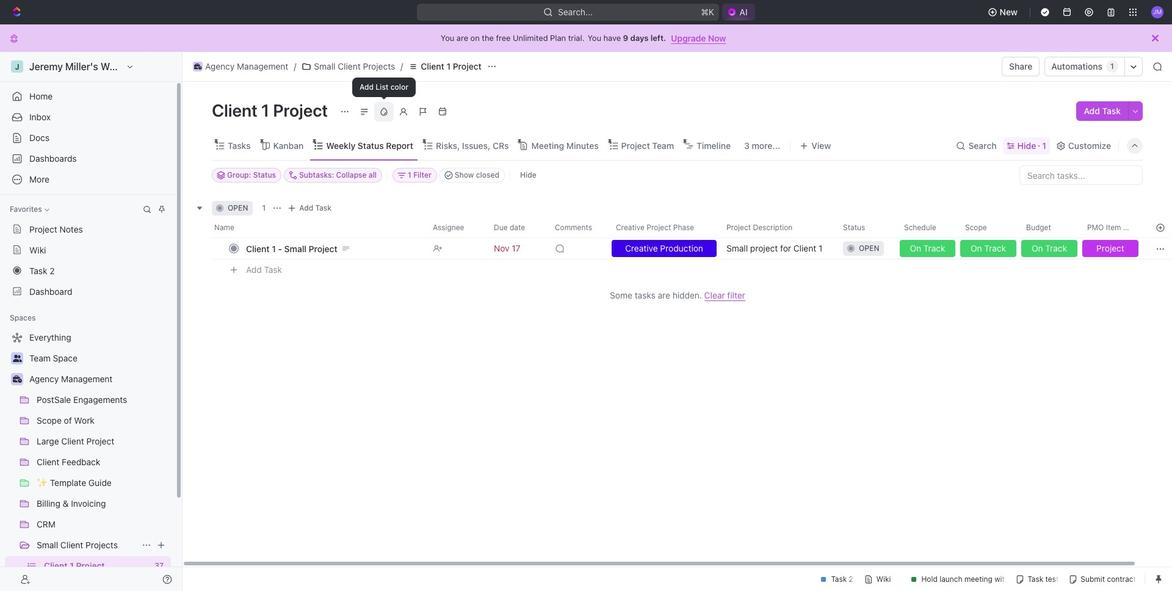 Task type: locate. For each thing, give the bounding box(es) containing it.
add task up name dropdown button
[[299, 203, 332, 213]]

project description
[[727, 223, 793, 232]]

are left on
[[457, 33, 469, 43]]

you left on
[[441, 33, 455, 43]]

1 horizontal spatial small client projects
[[314, 61, 395, 71]]

type
[[1124, 223, 1141, 232]]

0 horizontal spatial team
[[29, 353, 51, 363]]

home
[[29, 91, 53, 101]]

1 vertical spatial open
[[859, 244, 880, 253]]

0 horizontal spatial add
[[246, 264, 262, 275]]

on track down "budget" dropdown button
[[1032, 243, 1068, 254]]

tree inside sidebar navigation
[[5, 328, 171, 591]]

status
[[358, 140, 384, 151], [253, 170, 276, 180], [844, 223, 866, 232]]

agency management
[[205, 61, 289, 71], [29, 374, 113, 384]]

add task down the -
[[246, 264, 282, 275]]

creative inside dropdown button
[[616, 223, 645, 232]]

2 on track from the left
[[971, 243, 1007, 254]]

upgrade now link
[[671, 33, 726, 43]]

search
[[969, 140, 997, 151]]

1 inside sidebar navigation
[[70, 561, 74, 571]]

1 horizontal spatial add task
[[299, 203, 332, 213]]

scope right schedule dropdown button
[[966, 223, 988, 232]]

share button
[[1002, 57, 1041, 76]]

1 vertical spatial client 1 project
[[212, 100, 332, 120]]

1 vertical spatial hide
[[520, 170, 537, 180]]

meeting
[[532, 140, 565, 151]]

creative for creative production
[[626, 243, 658, 254]]

task down the -
[[264, 264, 282, 275]]

1 horizontal spatial scope
[[966, 223, 988, 232]]

home link
[[5, 87, 171, 106]]

schedule button
[[897, 218, 958, 238]]

agency management down space
[[29, 374, 113, 384]]

2 track from the left
[[985, 243, 1007, 254]]

you are on the free unlimited plan trial. you have 9 days left. upgrade now
[[441, 33, 726, 43]]

sidebar navigation
[[0, 52, 185, 591]]

client 1 project link down crm link
[[44, 556, 150, 576]]

1 horizontal spatial status
[[358, 140, 384, 151]]

add up name dropdown button
[[299, 203, 314, 213]]

1 horizontal spatial on track
[[971, 243, 1007, 254]]

track down "budget" dropdown button
[[1046, 243, 1068, 254]]

on track down schedule dropdown button
[[910, 243, 946, 254]]

show closed button
[[440, 168, 505, 183]]

feedback
[[62, 457, 100, 467]]

small client projects inside sidebar navigation
[[37, 540, 118, 550]]

agency down team space
[[29, 374, 59, 384]]

agency management inside sidebar navigation
[[29, 374, 113, 384]]

add task up customize
[[1085, 106, 1122, 116]]

1 horizontal spatial task
[[316, 203, 332, 213]]

guide
[[88, 478, 112, 488]]

0 horizontal spatial agency management link
[[29, 370, 169, 389]]

0 horizontal spatial on
[[910, 243, 922, 254]]

scope inside dropdown button
[[966, 223, 988, 232]]

everything link
[[5, 328, 169, 348]]

project button
[[1081, 238, 1142, 260]]

0 horizontal spatial client 1 project
[[44, 561, 105, 571]]

hide for hide
[[520, 170, 537, 180]]

search button
[[953, 137, 1001, 154]]

left.
[[651, 33, 667, 43]]

scope for scope
[[966, 223, 988, 232]]

on track for second on track dropdown button from right
[[971, 243, 1007, 254]]

risks, issues, crs
[[436, 140, 509, 151]]

hide for hide 1
[[1018, 140, 1037, 151]]

1 horizontal spatial on
[[971, 243, 983, 254]]

0 horizontal spatial projects
[[86, 540, 118, 550]]

add task button up name dropdown button
[[285, 201, 337, 216]]

notes
[[60, 224, 83, 234]]

1 track from the left
[[924, 243, 946, 254]]

1 horizontal spatial add
[[299, 203, 314, 213]]

0 vertical spatial scope
[[966, 223, 988, 232]]

small client projects
[[314, 61, 395, 71], [37, 540, 118, 550]]

3 on track from the left
[[1032, 243, 1068, 254]]

1 horizontal spatial small client projects link
[[299, 59, 398, 74]]

0 horizontal spatial small client projects link
[[37, 536, 137, 555]]

1 horizontal spatial you
[[588, 33, 602, 43]]

1 vertical spatial small client projects
[[37, 540, 118, 550]]

0 horizontal spatial /
[[294, 61, 297, 71]]

1 vertical spatial are
[[658, 290, 670, 301]]

1 inside dropdown button
[[408, 170, 412, 180]]

1 horizontal spatial projects
[[363, 61, 395, 71]]

✨ template guide
[[37, 478, 112, 488]]

on down scope dropdown button
[[971, 243, 983, 254]]

1 horizontal spatial agency
[[205, 61, 235, 71]]

on down budget
[[1032, 243, 1044, 254]]

status up open dropdown button
[[844, 223, 866, 232]]

1 vertical spatial creative
[[626, 243, 658, 254]]

agency management right business time icon
[[205, 61, 289, 71]]

task up customize
[[1103, 106, 1122, 116]]

clear
[[704, 290, 725, 301]]

1 horizontal spatial agency management link
[[190, 59, 292, 74]]

client 1 project link down on
[[406, 59, 485, 74]]

creative up 'creative production'
[[616, 223, 645, 232]]

1 on track from the left
[[910, 243, 946, 254]]

hide right 'search'
[[1018, 140, 1037, 151]]

team left timeline link on the right top of page
[[653, 140, 674, 151]]

0 horizontal spatial small client projects
[[37, 540, 118, 550]]

2 vertical spatial status
[[844, 223, 866, 232]]

1 on track button from the left
[[898, 238, 958, 260]]

scope for scope of work
[[37, 415, 62, 426]]

pmo
[[1088, 223, 1105, 232]]

are
[[457, 33, 469, 43], [658, 290, 670, 301]]

0 horizontal spatial on track
[[910, 243, 946, 254]]

0 vertical spatial are
[[457, 33, 469, 43]]

favorites
[[10, 205, 42, 214]]

kanban
[[273, 140, 304, 151]]

2 horizontal spatial client 1 project
[[421, 61, 482, 71]]

1 horizontal spatial track
[[985, 243, 1007, 254]]

client 1 project link
[[406, 59, 485, 74], [44, 556, 150, 576]]

creative for creative project phase
[[616, 223, 645, 232]]

status button
[[836, 218, 897, 238]]

client 1 project up kanban link
[[212, 100, 332, 120]]

status left report
[[358, 140, 384, 151]]

on down schedule
[[910, 243, 922, 254]]

3 on from the left
[[1032, 243, 1044, 254]]

spaces
[[10, 313, 36, 323]]

0 vertical spatial management
[[237, 61, 289, 71]]

track down schedule dropdown button
[[924, 243, 946, 254]]

tree containing everything
[[5, 328, 171, 591]]

status inside dropdown button
[[844, 223, 866, 232]]

1 vertical spatial scope
[[37, 415, 62, 426]]

0 vertical spatial client 1 project link
[[406, 59, 485, 74]]

agency right business time icon
[[205, 61, 235, 71]]

0 horizontal spatial are
[[457, 33, 469, 43]]

2 on track button from the left
[[958, 238, 1020, 260]]

add task button down the -
[[241, 263, 287, 277]]

small client projects link
[[299, 59, 398, 74], [37, 536, 137, 555]]

0 vertical spatial add
[[1085, 106, 1101, 116]]

1 vertical spatial agency
[[29, 374, 59, 384]]

scope left of
[[37, 415, 62, 426]]

project description button
[[720, 218, 836, 238]]

client 1 project down on
[[421, 61, 482, 71]]

0 vertical spatial client 1 project
[[421, 61, 482, 71]]

are right tasks
[[658, 290, 670, 301]]

small
[[314, 61, 336, 71], [727, 243, 748, 253], [284, 243, 307, 254], [37, 540, 58, 550]]

2 horizontal spatial on
[[1032, 243, 1044, 254]]

0 horizontal spatial hide
[[520, 170, 537, 180]]

1 vertical spatial agency management link
[[29, 370, 169, 389]]

client 1 project down crm link
[[44, 561, 105, 571]]

0 vertical spatial team
[[653, 140, 674, 151]]

postsale
[[37, 395, 71, 405]]

0 vertical spatial add task
[[1085, 106, 1122, 116]]

user group image
[[13, 355, 22, 362]]

0 vertical spatial small client projects link
[[299, 59, 398, 74]]

show
[[455, 170, 474, 180]]

hide down meeting
[[520, 170, 537, 180]]

1 vertical spatial management
[[61, 374, 113, 384]]

group: status
[[227, 170, 276, 180]]

on for 3rd on track dropdown button from the right
[[910, 243, 922, 254]]

3 on track button from the left
[[1020, 238, 1081, 260]]

1 vertical spatial team
[[29, 353, 51, 363]]

0 horizontal spatial management
[[61, 374, 113, 384]]

comments button
[[548, 218, 609, 238]]

2 you from the left
[[588, 33, 602, 43]]

0 horizontal spatial task
[[264, 264, 282, 275]]

customize button
[[1053, 137, 1115, 154]]

client 1 project
[[421, 61, 482, 71], [212, 100, 332, 120], [44, 561, 105, 571]]

schedule
[[905, 223, 937, 232]]

3 track from the left
[[1046, 243, 1068, 254]]

space
[[53, 353, 78, 363]]

client inside 'button'
[[794, 243, 817, 253]]

1 vertical spatial small client projects link
[[37, 536, 137, 555]]

project team link
[[619, 137, 674, 154]]

ai button
[[723, 4, 755, 21]]

0 vertical spatial status
[[358, 140, 384, 151]]

inbox
[[29, 112, 51, 122]]

1 horizontal spatial hide
[[1018, 140, 1037, 151]]

0 horizontal spatial status
[[253, 170, 276, 180]]

creative inside "dropdown button"
[[626, 243, 658, 254]]

2 vertical spatial add task
[[246, 264, 282, 275]]

client 1 - small project link
[[243, 240, 423, 257]]

0 horizontal spatial client 1 project link
[[44, 556, 150, 576]]

0 vertical spatial creative
[[616, 223, 645, 232]]

status for group:
[[253, 170, 276, 180]]

project up 'creative production'
[[647, 223, 672, 232]]

0 vertical spatial hide
[[1018, 140, 1037, 151]]

trial.
[[569, 33, 585, 43]]

1 vertical spatial projects
[[86, 540, 118, 550]]

project up project
[[727, 223, 751, 232]]

✨
[[37, 478, 48, 488]]

2 / from the left
[[401, 61, 403, 71]]

status right the group:
[[253, 170, 276, 180]]

2 horizontal spatial status
[[844, 223, 866, 232]]

some
[[610, 290, 633, 301]]

0 vertical spatial agency
[[205, 61, 235, 71]]

0 horizontal spatial scope
[[37, 415, 62, 426]]

project notes
[[29, 224, 83, 234]]

on
[[910, 243, 922, 254], [971, 243, 983, 254], [1032, 243, 1044, 254]]

management
[[237, 61, 289, 71], [61, 374, 113, 384]]

1 on from the left
[[910, 243, 922, 254]]

crm
[[37, 519, 56, 530]]

client
[[338, 61, 361, 71], [421, 61, 445, 71], [212, 100, 258, 120], [794, 243, 817, 253], [246, 243, 270, 254], [61, 436, 84, 447], [37, 457, 59, 467], [60, 540, 83, 550], [44, 561, 68, 571]]

client feedback link
[[37, 453, 169, 472]]

2 horizontal spatial track
[[1046, 243, 1068, 254]]

0 vertical spatial projects
[[363, 61, 395, 71]]

0 vertical spatial agency management link
[[190, 59, 292, 74]]

tasks
[[228, 140, 251, 151]]

tree
[[5, 328, 171, 591]]

production
[[661, 243, 704, 254]]

3 more... button
[[740, 137, 785, 154]]

2 horizontal spatial task
[[1103, 106, 1122, 116]]

0 vertical spatial open
[[228, 203, 248, 213]]

0 horizontal spatial you
[[441, 33, 455, 43]]

dashboards link
[[5, 149, 171, 169]]

add task button up customize
[[1077, 101, 1129, 121]]

item
[[1107, 223, 1122, 232]]

2 on from the left
[[971, 243, 983, 254]]

you left have
[[588, 33, 602, 43]]

1 horizontal spatial open
[[859, 244, 880, 253]]

0 horizontal spatial track
[[924, 243, 946, 254]]

team space link
[[29, 349, 169, 368]]

0 vertical spatial task
[[1103, 106, 1122, 116]]

track down scope dropdown button
[[985, 243, 1007, 254]]

agency management link
[[190, 59, 292, 74], [29, 370, 169, 389]]

you
[[441, 33, 455, 43], [588, 33, 602, 43]]

add down client 1 - small project
[[246, 264, 262, 275]]

1 vertical spatial agency management
[[29, 374, 113, 384]]

scope inside sidebar navigation
[[37, 415, 62, 426]]

on track down scope dropdown button
[[971, 243, 1007, 254]]

0 horizontal spatial agency
[[29, 374, 59, 384]]

show closed
[[455, 170, 500, 180]]

open down status dropdown button on the top right
[[859, 244, 880, 253]]

&
[[63, 498, 69, 509]]

2 vertical spatial client 1 project
[[44, 561, 105, 571]]

hide inside hide button
[[520, 170, 537, 180]]

1 horizontal spatial team
[[653, 140, 674, 151]]

projects inside sidebar navigation
[[86, 540, 118, 550]]

creative down creative project phase
[[626, 243, 658, 254]]

team right user group icon
[[29, 353, 51, 363]]

2 horizontal spatial on track
[[1032, 243, 1068, 254]]

1 vertical spatial status
[[253, 170, 276, 180]]

0 vertical spatial agency management
[[205, 61, 289, 71]]

task up name dropdown button
[[316, 203, 332, 213]]

37
[[155, 561, 164, 571]]

1 / from the left
[[294, 61, 297, 71]]

1 vertical spatial client 1 project link
[[44, 556, 150, 576]]

0 vertical spatial small client projects
[[314, 61, 395, 71]]

2 vertical spatial add
[[246, 264, 262, 275]]

description
[[753, 223, 793, 232]]

have
[[604, 33, 621, 43]]

0 horizontal spatial agency management
[[29, 374, 113, 384]]

wiki
[[29, 245, 46, 255]]

add up customize
[[1085, 106, 1101, 116]]

/
[[294, 61, 297, 71], [401, 61, 403, 71]]

1 horizontal spatial /
[[401, 61, 403, 71]]

open up name at top
[[228, 203, 248, 213]]

agency
[[205, 61, 235, 71], [29, 374, 59, 384]]



Task type: vqa. For each thing, say whether or not it's contained in the screenshot.
'Jeremy'
yes



Task type: describe. For each thing, give the bounding box(es) containing it.
invoicing
[[71, 498, 106, 509]]

business time image
[[13, 376, 22, 383]]

creative production button
[[610, 238, 720, 260]]

1 vertical spatial add
[[299, 203, 314, 213]]

for
[[781, 243, 792, 253]]

project inside dropdown button
[[647, 223, 672, 232]]

tasks
[[635, 290, 656, 301]]

search...
[[559, 7, 593, 17]]

tasks link
[[225, 137, 251, 154]]

2 vertical spatial add task button
[[241, 263, 287, 277]]

project down pmo item type dropdown button
[[1097, 243, 1125, 254]]

risks,
[[436, 140, 460, 151]]

billing
[[37, 498, 60, 509]]

the
[[482, 33, 494, 43]]

comments
[[555, 223, 593, 232]]

2 horizontal spatial add
[[1085, 106, 1101, 116]]

weekly
[[326, 140, 356, 151]]

filter
[[414, 170, 432, 180]]

view button
[[796, 131, 836, 160]]

engagements
[[73, 395, 127, 405]]

2 vertical spatial task
[[264, 264, 282, 275]]

are inside you are on the free unlimited plan trial. you have 9 days left. upgrade now
[[457, 33, 469, 43]]

creative project phase
[[616, 223, 695, 232]]

2
[[50, 265, 55, 276]]

agency inside sidebar navigation
[[29, 374, 59, 384]]

name button
[[212, 218, 426, 238]]

client 1 - small project
[[246, 243, 338, 254]]

project down scope of work link
[[86, 436, 114, 447]]

Search tasks... text field
[[1021, 166, 1143, 184]]

‎task 2 link
[[5, 261, 171, 280]]

jm
[[1154, 8, 1163, 15]]

-
[[278, 243, 282, 254]]

1 you from the left
[[441, 33, 455, 43]]

subtasks:
[[299, 170, 334, 180]]

on for first on track dropdown button from the right
[[1032, 243, 1044, 254]]

upgrade
[[671, 33, 706, 43]]

days
[[631, 33, 649, 43]]

billing & invoicing
[[37, 498, 106, 509]]

9
[[623, 33, 629, 43]]

subtasks: collapse all
[[299, 170, 377, 180]]

0 vertical spatial add task button
[[1077, 101, 1129, 121]]

project team
[[622, 140, 674, 151]]

dashboards
[[29, 153, 77, 164]]

assignee button
[[426, 218, 487, 238]]

j
[[15, 62, 19, 71]]

project down name dropdown button
[[309, 243, 338, 254]]

large
[[37, 436, 59, 447]]

docs
[[29, 133, 49, 143]]

1 vertical spatial add task button
[[285, 201, 337, 216]]

on
[[471, 33, 480, 43]]

small inside sidebar navigation
[[37, 540, 58, 550]]

large client project link
[[37, 432, 169, 451]]

project
[[751, 243, 778, 253]]

1 inside 'button'
[[819, 243, 823, 253]]

management inside sidebar navigation
[[61, 374, 113, 384]]

view
[[812, 140, 832, 151]]

creative project phase button
[[609, 218, 720, 238]]

small inside 'button'
[[727, 243, 748, 253]]

closed
[[476, 170, 500, 180]]

project up wiki
[[29, 224, 57, 234]]

weekly status report
[[326, 140, 414, 151]]

of
[[64, 415, 72, 426]]

on track for first on track dropdown button from the right
[[1032, 243, 1068, 254]]

project right the minutes
[[622, 140, 650, 151]]

collapse
[[336, 170, 367, 180]]

0 horizontal spatial open
[[228, 203, 248, 213]]

budget button
[[1020, 218, 1081, 238]]

hidden.
[[673, 290, 702, 301]]

due
[[494, 223, 508, 232]]

large client project
[[37, 436, 114, 447]]

postsale engagements
[[37, 395, 127, 405]]

date
[[510, 223, 525, 232]]

small project for client 1
[[727, 243, 823, 253]]

work
[[74, 415, 95, 426]]

open inside dropdown button
[[859, 244, 880, 253]]

on track for 3rd on track dropdown button from the right
[[910, 243, 946, 254]]

miller's
[[65, 61, 98, 72]]

project down on
[[453, 61, 482, 71]]

all
[[369, 170, 377, 180]]

assignee
[[433, 223, 465, 232]]

status for weekly
[[358, 140, 384, 151]]

✨ template guide link
[[37, 473, 169, 493]]

pmo item type button
[[1081, 218, 1142, 238]]

0 horizontal spatial add task
[[246, 264, 282, 275]]

business time image
[[194, 64, 202, 70]]

1 horizontal spatial are
[[658, 290, 670, 301]]

weekly status report link
[[324, 137, 414, 154]]

1 horizontal spatial agency management
[[205, 61, 289, 71]]

risks, issues, crs link
[[434, 137, 509, 154]]

team inside sidebar navigation
[[29, 353, 51, 363]]

1 vertical spatial add task
[[299, 203, 332, 213]]

client feedback
[[37, 457, 100, 467]]

more button
[[5, 170, 171, 189]]

scope of work link
[[37, 411, 169, 431]]

project down crm link
[[76, 561, 105, 571]]

share
[[1010, 61, 1033, 71]]

3 more...
[[745, 140, 781, 151]]

scope button
[[958, 218, 1020, 238]]

1 horizontal spatial client 1 project link
[[406, 59, 485, 74]]

docs link
[[5, 128, 171, 148]]

wiki link
[[5, 240, 171, 260]]

report
[[386, 140, 414, 151]]

client 1 project inside sidebar navigation
[[44, 561, 105, 571]]

1 vertical spatial task
[[316, 203, 332, 213]]

customize
[[1069, 140, 1112, 151]]

1 horizontal spatial client 1 project
[[212, 100, 332, 120]]

workspace
[[101, 61, 151, 72]]

now
[[708, 33, 726, 43]]

1 horizontal spatial management
[[237, 61, 289, 71]]

3
[[745, 140, 750, 151]]

‎task 2
[[29, 265, 55, 276]]

kanban link
[[271, 137, 304, 154]]

2 horizontal spatial add task
[[1085, 106, 1122, 116]]

creative production
[[626, 243, 704, 254]]

on for second on track dropdown button from right
[[971, 243, 983, 254]]

some tasks are hidden. clear filter
[[610, 290, 745, 301]]

project up kanban on the top left of the page
[[273, 100, 328, 120]]

due date button
[[487, 218, 548, 238]]

jeremy miller's workspace, , element
[[11, 60, 23, 73]]

project notes link
[[5, 219, 171, 239]]

view button
[[796, 137, 836, 154]]

jeremy miller's workspace
[[29, 61, 151, 72]]



